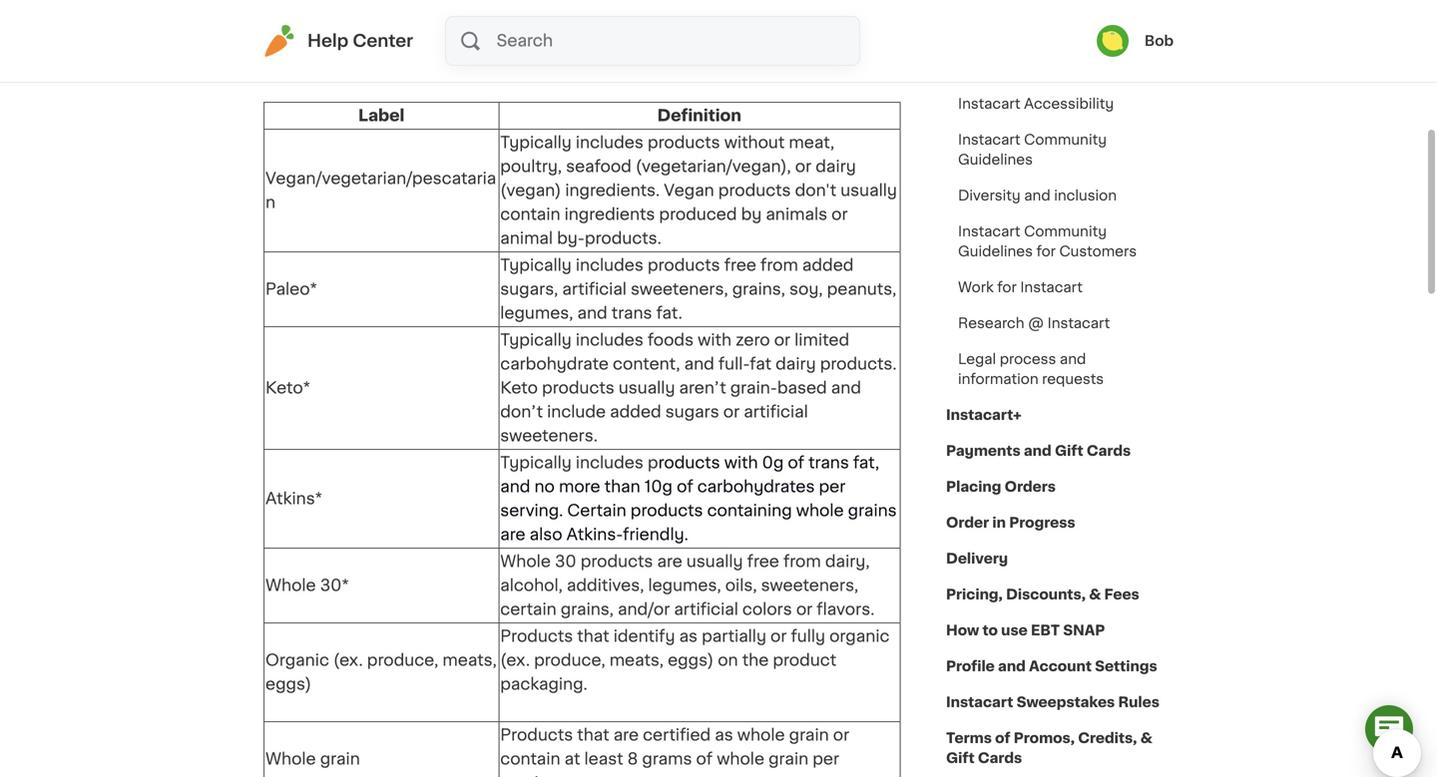 Task type: vqa. For each thing, say whether or not it's contained in the screenshot.
colors
yes



Task type: describe. For each thing, give the bounding box(es) containing it.
no
[[535, 479, 555, 495]]

instacart+ link
[[946, 397, 1022, 433]]

animal
[[500, 230, 553, 246]]

or down the meat,
[[795, 159, 812, 175]]

legal process and information requests link
[[946, 341, 1174, 397]]

accessibility
[[1024, 97, 1114, 111]]

placing orders link
[[946, 469, 1056, 505]]

0 vertical spatial &
[[1089, 588, 1101, 602]]

dairy inside vegan/vegetarian/pescataria n typically includes products without meat, poultry, seafood (vegetarian/vegan), or dairy (vegan) ingredients. vegan products don't usually contain ingredients produced by animals or animal by-products.
[[816, 159, 856, 175]]

progress
[[1010, 516, 1076, 530]]

cards inside terms of promos, credits, & gift cards
[[978, 752, 1022, 766]]

work
[[958, 281, 994, 295]]

1 horizontal spatial for
[[998, 281, 1017, 295]]

per inside roducts with 0g of trans fat, and no more than 10g of carbohydrates per serving. certain products containing whole grains are also atkins-friendly.
[[819, 479, 846, 495]]

legal process and information requests
[[958, 352, 1104, 386]]

products. inside typically includes foods with zero or limited carbohydrate content, and full-fat dairy products. keto products usually aren't grain-based and don't include added sugars or artificial sweeteners.
[[820, 356, 897, 372]]

how
[[946, 624, 980, 638]]

bob
[[1145, 34, 1174, 48]]

promos,
[[1014, 732, 1075, 746]]

we
[[357, 66, 383, 82]]

products inside organic (ex. produce, meats, eggs) products that identify as partially or fully organic (ex. produce, meats, eggs) on the product packaging.
[[500, 629, 573, 645]]

or inside products that are certified as whole grain or contain at least 8 grams of whole grain per serving.
[[833, 728, 850, 744]]

fat.
[[656, 305, 683, 321]]

of inside products that are certified as whole grain or contain at least 8 grams of whole grain per serving.
[[696, 752, 713, 768]]

are inside roducts with 0g of trans fat, and no more than 10g of carbohydrates per serving. certain products containing whole grains are also atkins-friendly.
[[500, 527, 526, 543]]

0 horizontal spatial labels
[[480, 66, 527, 82]]

usually inside vegan/vegetarian/pescataria n typically includes products without meat, poultry, seafood (vegetarian/vegan), or dairy (vegan) ingredients. vegan products don't usually contain ingredients produced by animals or animal by-products.
[[841, 183, 897, 198]]

for inside products found on instacart may include nutritional labels or informational categories. we display the labels or categories for products identifying as such.
[[641, 66, 663, 82]]

help center
[[307, 32, 413, 49]]

pricing, discounts, & fees link
[[946, 577, 1140, 613]]

delivery link
[[946, 541, 1008, 577]]

work for instacart
[[958, 281, 1083, 295]]

vegan/vegetarian/pescataria n typically includes products without meat, poultry, seafood (vegetarian/vegan), or dairy (vegan) ingredients. vegan products don't usually contain ingredients produced by animals or animal by-products.
[[266, 135, 897, 246]]

order in progress
[[946, 516, 1076, 530]]

roducts
[[658, 455, 720, 471]]

are inside whole 30 products are usually free from dairy, alcohol, additives, legumes, oils, sweeteners, certain grains, and/or artificial colors or flavors.
[[657, 554, 683, 570]]

from inside typically includes products free from added sugars, artificial sweeteners, grains, soy, peanuts, legumes, and trans fat.
[[761, 257, 799, 273]]

profile and account settings link
[[946, 649, 1158, 685]]

content,
[[613, 356, 680, 372]]

information
[[958, 372, 1039, 386]]

account
[[1029, 660, 1092, 674]]

1 horizontal spatial gift
[[1055, 444, 1084, 458]]

rules
[[1119, 696, 1160, 710]]

requests
[[1042, 372, 1104, 386]]

30
[[555, 554, 577, 570]]

and inside legal process and information requests
[[1060, 352, 1087, 366]]

organic (ex. produce, meats, eggs) products that identify as partially or fully organic (ex. produce, meats, eggs) on the product packaging.
[[266, 629, 890, 693]]

paleo*
[[266, 281, 317, 297]]

products inside typically includes products free from added sugars, artificial sweeteners, grains, soy, peanuts, legumes, and trans fat.
[[648, 257, 720, 273]]

and down use
[[998, 660, 1026, 674]]

(vegan)
[[500, 183, 561, 198]]

bob link
[[1097, 25, 1174, 57]]

free inside whole 30 products are usually free from dairy, alcohol, additives, legumes, oils, sweeteners, certain grains, and/or artificial colors or flavors.
[[747, 554, 780, 570]]

2 vertical spatial whole
[[717, 752, 765, 768]]

additives,
[[567, 578, 644, 594]]

include inside typically includes foods with zero or limited carbohydrate content, and full-fat dairy products. keto products usually aren't grain-based and don't include added sugars or artificial sweeteners.
[[547, 404, 606, 420]]

full-
[[719, 356, 750, 372]]

1 meats, from the left
[[443, 653, 497, 669]]

snap
[[1064, 624, 1106, 638]]

organic
[[266, 653, 329, 669]]

2 meats, from the left
[[610, 653, 664, 669]]

whole for whole 30*
[[266, 578, 316, 594]]

ingredients.
[[565, 183, 660, 198]]

products inside typically includes foods with zero or limited carbohydrate content, and full-fat dairy products. keto products usually aren't grain-based and don't include added sugars or artificial sweeteners.
[[542, 380, 615, 396]]

1 produce, from the left
[[367, 653, 439, 669]]

whole grain
[[266, 752, 360, 768]]

includes inside vegan/vegetarian/pescataria n typically includes products without meat, poultry, seafood (vegetarian/vegan), or dairy (vegan) ingredients. vegan products don't usually contain ingredients produced by animals or animal by-products.
[[576, 135, 644, 151]]

carbohydrate
[[500, 356, 609, 372]]

free inside typically includes products free from added sugars, artificial sweeteners, grains, soy, peanuts, legumes, and trans fat.
[[725, 257, 757, 273]]

typically includes products free from added sugars, artificial sweeteners, grains, soy, peanuts, legumes, and trans fat.
[[500, 257, 897, 321]]

instacart accessibility
[[958, 97, 1114, 111]]

per inside products that are certified as whole grain or contain at least 8 grams of whole grain per serving.
[[813, 752, 840, 768]]

process
[[1000, 352, 1057, 366]]

gift inside terms of promos, credits, & gift cards
[[946, 752, 975, 766]]

roducts with 0g of trans fat, and no more than 10g of carbohydrates per serving. certain products containing whole grains are also atkins-friendly.
[[500, 455, 897, 543]]

contain inside products that are certified as whole grain or contain at least 8 grams of whole grain per serving.
[[500, 752, 561, 768]]

in
[[993, 516, 1006, 530]]

instacart image
[[264, 25, 296, 57]]

sweeteners, inside whole 30 products are usually free from dairy, alcohol, additives, legumes, oils, sweeteners, certain grains, and/or artificial colors or flavors.
[[761, 578, 859, 594]]

grams
[[642, 752, 692, 768]]

typically for typically includes p
[[500, 455, 572, 471]]

order in progress link
[[946, 505, 1076, 541]]

or up identifying
[[730, 42, 746, 58]]

informational
[[750, 42, 856, 58]]

community for instacart community guidelines for customers
[[1024, 225, 1107, 239]]

terms of promos, credits, & gift cards
[[946, 732, 1153, 766]]

typically includes foods with zero or limited carbohydrate content, and full-fat dairy products. keto products usually aren't grain-based and don't include added sugars or artificial sweeteners.
[[500, 332, 897, 444]]

for inside instacart community guidelines for customers
[[1037, 245, 1056, 259]]

0g
[[762, 455, 784, 471]]

vegan
[[664, 183, 715, 198]]

or down don't
[[832, 206, 848, 222]]

alcohol,
[[500, 578, 563, 594]]

at
[[565, 752, 580, 768]]

n
[[266, 195, 276, 210]]

found
[[340, 42, 387, 58]]

added inside typically includes products free from added sugars, artificial sweeteners, grains, soy, peanuts, legumes, and trans fat.
[[803, 257, 854, 273]]

keto*
[[266, 380, 310, 396]]

ebt
[[1031, 624, 1060, 638]]

as inside products that are certified as whole grain or contain at least 8 grams of whole grain per serving.
[[715, 728, 733, 744]]

or down 'grain-'
[[724, 404, 740, 420]]

products that are certified as whole grain or contain at least 8 grams of whole grain per serving.
[[500, 728, 850, 778]]

definition
[[658, 108, 742, 124]]

limited
[[795, 332, 850, 348]]

artificial inside typically includes foods with zero or limited carbohydrate content, and full-fat dairy products. keto products usually aren't grain-based and don't include added sugars or artificial sweeteners.
[[744, 404, 808, 420]]

legal
[[958, 352, 996, 366]]

serving. inside products that are certified as whole grain or contain at least 8 grams of whole grain per serving.
[[500, 776, 563, 778]]

10g
[[645, 479, 673, 495]]

categories
[[552, 66, 637, 82]]

legumes, inside typically includes products free from added sugars, artificial sweeteners, grains, soy, peanuts, legumes, and trans fat.
[[500, 305, 573, 321]]

trans inside roducts with 0g of trans fat, and no more than 10g of carbohydrates per serving. certain products containing whole grains are also atkins-friendly.
[[809, 455, 849, 471]]

instacart inside instacart community guidelines
[[958, 133, 1021, 147]]

research
[[958, 316, 1025, 330]]

typically inside vegan/vegetarian/pescataria n typically includes products without meat, poultry, seafood (vegetarian/vegan), or dairy (vegan) ingredients. vegan products don't usually contain ingredients produced by animals or animal by-products.
[[500, 135, 572, 151]]

payments and gift cards link
[[946, 433, 1131, 469]]

fat
[[750, 356, 772, 372]]

Search search field
[[495, 17, 860, 65]]

may
[[491, 42, 526, 58]]

how to use ebt snap
[[946, 624, 1106, 638]]

and up aren't
[[685, 356, 715, 372]]

products found on instacart may include nutritional labels or informational categories. we display the labels or categories for products identifying as such.
[[264, 42, 900, 82]]

instacart inside work for instacart link
[[1021, 281, 1083, 295]]

by-
[[557, 230, 585, 246]]

0 vertical spatial cards
[[1087, 444, 1131, 458]]

1 vertical spatial whole
[[738, 728, 785, 744]]

that inside organic (ex. produce, meats, eggs) products that identify as partially or fully organic (ex. produce, meats, eggs) on the product packaging.
[[577, 629, 610, 645]]

(vegetarian/vegan),
[[636, 159, 791, 175]]

product
[[773, 653, 837, 669]]

sugars,
[[500, 281, 558, 297]]

usually inside whole 30 products are usually free from dairy, alcohol, additives, legumes, oils, sweeteners, certain grains, and/or artificial colors or flavors.
[[687, 554, 743, 570]]

sweeteners, inside typically includes products free from added sugars, artificial sweeteners, grains, soy, peanuts, legumes, and trans fat.
[[631, 281, 728, 297]]

credits,
[[1078, 732, 1138, 746]]

or inside organic (ex. produce, meats, eggs) products that identify as partially or fully organic (ex. produce, meats, eggs) on the product packaging.
[[771, 629, 787, 645]]

foods
[[648, 332, 694, 348]]

placing
[[946, 480, 1002, 494]]

include inside products found on instacart may include nutritional labels or informational categories. we display the labels or categories for products identifying as such.
[[530, 42, 589, 58]]

products for products found on instacart may include nutritional labels or informational categories. we display the labels or categories for products identifying as such.
[[264, 42, 336, 58]]

certain
[[500, 602, 557, 618]]

and/or
[[618, 602, 670, 618]]

packaging.
[[500, 677, 588, 693]]



Task type: locate. For each thing, give the bounding box(es) containing it.
instacart up display
[[416, 42, 487, 58]]

includes up content,
[[576, 332, 644, 348]]

2 produce, from the left
[[534, 653, 606, 669]]

1 community from the top
[[1024, 133, 1107, 147]]

such.
[[857, 66, 900, 82]]

grains, inside typically includes products free from added sugars, artificial sweeteners, grains, soy, peanuts, legumes, and trans fat.
[[733, 281, 786, 297]]

without
[[725, 135, 785, 151]]

ingredients
[[565, 206, 655, 222]]

1 vertical spatial whole
[[266, 578, 316, 594]]

0 vertical spatial serving.
[[500, 503, 563, 519]]

includes down by-
[[576, 257, 644, 273]]

dairy up don't
[[816, 159, 856, 175]]

products down certain
[[500, 629, 573, 645]]

artificial inside typically includes products free from added sugars, artificial sweeteners, grains, soy, peanuts, legumes, and trans fat.
[[562, 281, 627, 297]]

2 vertical spatial for
[[998, 281, 1017, 295]]

poultry,
[[500, 159, 562, 175]]

instacart up diversity
[[958, 133, 1021, 147]]

atkins-
[[567, 527, 623, 543]]

& left fees
[[1089, 588, 1101, 602]]

0 vertical spatial labels
[[678, 42, 726, 58]]

usually right don't
[[841, 183, 897, 198]]

instacart
[[416, 42, 487, 58], [958, 97, 1021, 111], [958, 133, 1021, 147], [958, 225, 1021, 239], [1021, 281, 1083, 295], [1048, 316, 1110, 330], [946, 696, 1014, 710]]

products
[[264, 42, 336, 58], [500, 629, 573, 645], [500, 728, 573, 744]]

and
[[1025, 189, 1051, 203], [578, 305, 608, 321], [1060, 352, 1087, 366], [685, 356, 715, 372], [831, 380, 862, 396], [1024, 444, 1052, 458], [500, 479, 531, 495], [998, 660, 1026, 674]]

0 vertical spatial include
[[530, 42, 589, 58]]

grains,
[[733, 281, 786, 297], [561, 602, 614, 618]]

0 vertical spatial guidelines
[[958, 153, 1033, 167]]

0 vertical spatial contain
[[500, 206, 561, 222]]

fully
[[791, 629, 826, 645]]

instacart accessibility link
[[946, 86, 1126, 122]]

user avatar image
[[1097, 25, 1129, 57]]

& down rules
[[1141, 732, 1153, 746]]

produce,
[[367, 653, 439, 669], [534, 653, 606, 669]]

are up 8
[[614, 728, 639, 744]]

products up fat.
[[648, 257, 720, 273]]

instacart inside instacart community guidelines for customers
[[958, 225, 1021, 239]]

as inside products found on instacart may include nutritional labels or informational categories. we display the labels or categories for products identifying as such.
[[834, 66, 853, 82]]

legumes,
[[500, 305, 573, 321], [648, 578, 721, 594]]

free
[[725, 257, 757, 273], [747, 554, 780, 570]]

2 includes from the top
[[576, 257, 644, 273]]

guidelines
[[958, 153, 1033, 167], [958, 245, 1033, 259]]

1 vertical spatial on
[[718, 653, 738, 669]]

terms
[[946, 732, 992, 746]]

identify
[[614, 629, 675, 645]]

0 horizontal spatial gift
[[946, 752, 975, 766]]

with up carbohydrates
[[725, 455, 758, 471]]

as right identify
[[679, 629, 698, 645]]

0 vertical spatial artificial
[[562, 281, 627, 297]]

payments
[[946, 444, 1021, 458]]

products down 10g
[[631, 503, 703, 519]]

2 vertical spatial as
[[715, 728, 733, 744]]

0 vertical spatial legumes,
[[500, 305, 573, 321]]

0 vertical spatial are
[[500, 527, 526, 543]]

instacart right @
[[1048, 316, 1110, 330]]

whole down "organic"
[[266, 752, 316, 768]]

0 horizontal spatial legumes,
[[500, 305, 573, 321]]

0 vertical spatial for
[[641, 66, 663, 82]]

usually inside typically includes foods with zero or limited carbohydrate content, and full-fat dairy products. keto products usually aren't grain-based and don't include added sugars or artificial sweeteners.
[[619, 380, 675, 396]]

instacart inside products found on instacart may include nutritional labels or informational categories. we display the labels or categories for products identifying as such.
[[416, 42, 487, 58]]

community for instacart community guidelines
[[1024, 133, 1107, 147]]

for right work
[[998, 281, 1017, 295]]

includes for p
[[576, 455, 644, 471]]

1 contain from the top
[[500, 206, 561, 222]]

products inside products found on instacart may include nutritional labels or informational categories. we display the labels or categories for products identifying as such.
[[667, 66, 740, 82]]

1 horizontal spatial sweeteners,
[[761, 578, 859, 594]]

pricing, discounts, & fees
[[946, 588, 1140, 602]]

1 includes from the top
[[576, 135, 644, 151]]

30*
[[320, 578, 349, 594]]

1 vertical spatial the
[[742, 653, 769, 669]]

0 horizontal spatial eggs)
[[266, 677, 312, 693]]

from left dairy,
[[784, 554, 821, 570]]

grains, inside whole 30 products are usually free from dairy, alcohol, additives, legumes, oils, sweeteners, certain grains, and/or artificial colors or flavors.
[[561, 602, 614, 618]]

0 vertical spatial free
[[725, 257, 757, 273]]

products inside products that are certified as whole grain or contain at least 8 grams of whole grain per serving.
[[500, 728, 573, 744]]

that inside products that are certified as whole grain or contain at least 8 grams of whole grain per serving.
[[577, 728, 610, 744]]

grains, left soy,
[[733, 281, 786, 297]]

products down carbohydrate
[[542, 380, 615, 396]]

for up work for instacart link
[[1037, 245, 1056, 259]]

3 includes from the top
[[576, 332, 644, 348]]

1 vertical spatial dairy
[[776, 356, 816, 372]]

whole right grams
[[717, 752, 765, 768]]

typically for typically includes foods with zero or limited carbohydrate content, and full-fat dairy products. keto products usually aren't grain-based and don't include added sugars or artificial sweeteners.
[[500, 332, 572, 348]]

2 vertical spatial are
[[614, 728, 639, 744]]

contain inside vegan/vegetarian/pescataria n typically includes products without meat, poultry, seafood (vegetarian/vegan), or dairy (vegan) ingredients. vegan products don't usually contain ingredients produced by animals or animal by-products.
[[500, 206, 561, 222]]

instacart inside instacart accessibility "link"
[[958, 97, 1021, 111]]

community inside instacart community guidelines
[[1024, 133, 1107, 147]]

1 horizontal spatial artificial
[[674, 602, 739, 618]]

0 horizontal spatial sweeteners,
[[631, 281, 728, 297]]

and inside typically includes products free from added sugars, artificial sweeteners, grains, soy, peanuts, legumes, and trans fat.
[[578, 305, 608, 321]]

community
[[1024, 133, 1107, 147], [1024, 225, 1107, 239]]

1 horizontal spatial legumes,
[[648, 578, 721, 594]]

sweeteners.
[[500, 428, 598, 444]]

whole
[[500, 554, 551, 570], [266, 578, 316, 594], [266, 752, 316, 768]]

and up requests
[[1060, 352, 1087, 366]]

1 horizontal spatial on
[[718, 653, 738, 669]]

0 vertical spatial usually
[[841, 183, 897, 198]]

community down accessibility
[[1024, 133, 1107, 147]]

pricing,
[[946, 588, 1003, 602]]

on inside organic (ex. produce, meats, eggs) products that identify as partially or fully organic (ex. produce, meats, eggs) on the product packaging.
[[718, 653, 738, 669]]

products down definition at top
[[648, 135, 720, 151]]

community up customers
[[1024, 225, 1107, 239]]

identifying
[[744, 66, 830, 82]]

includes inside typically includes products free from added sugars, artificial sweeteners, grains, soy, peanuts, legumes, and trans fat.
[[576, 257, 644, 273]]

produced
[[659, 206, 737, 222]]

products. down limited
[[820, 356, 897, 372]]

1 horizontal spatial meats,
[[610, 653, 664, 669]]

1 horizontal spatial are
[[614, 728, 639, 744]]

1 horizontal spatial eggs)
[[668, 653, 714, 669]]

instacart up @
[[1021, 281, 1083, 295]]

2 community from the top
[[1024, 225, 1107, 239]]

guidelines up work
[[958, 245, 1033, 259]]

0 horizontal spatial as
[[679, 629, 698, 645]]

& inside terms of promos, credits, & gift cards
[[1141, 732, 1153, 746]]

1 that from the top
[[577, 629, 610, 645]]

payments and gift cards
[[946, 444, 1131, 458]]

1 vertical spatial as
[[679, 629, 698, 645]]

typically up poultry,
[[500, 135, 572, 151]]

1 vertical spatial contain
[[500, 752, 561, 768]]

zero
[[736, 332, 770, 348]]

certified
[[643, 728, 711, 744]]

grains, down additives, at left
[[561, 602, 614, 618]]

trans left fat.
[[612, 305, 652, 321]]

are inside products that are certified as whole grain or contain at least 8 grams of whole grain per serving.
[[614, 728, 639, 744]]

0 horizontal spatial usually
[[619, 380, 675, 396]]

typically up sugars,
[[500, 257, 572, 273]]

instacart inside instacart sweepstakes rules link
[[946, 696, 1014, 710]]

of inside terms of promos, credits, & gift cards
[[995, 732, 1011, 746]]

on inside products found on instacart may include nutritional labels or informational categories. we display the labels or categories for products identifying as such.
[[391, 42, 412, 58]]

instacart up instacart community guidelines
[[958, 97, 1021, 111]]

with inside roducts with 0g of trans fat, and no more than 10g of carbohydrates per serving. certain products containing whole grains are also atkins-friendly.
[[725, 455, 758, 471]]

artificial down 'grain-'
[[744, 404, 808, 420]]

serving. down packaging.
[[500, 776, 563, 778]]

usually up oils,
[[687, 554, 743, 570]]

2 vertical spatial products
[[500, 728, 573, 744]]

or right zero
[[774, 332, 791, 348]]

0 horizontal spatial for
[[641, 66, 663, 82]]

diversity and inclusion link
[[946, 178, 1129, 214]]

based
[[778, 380, 827, 396]]

of down roducts
[[677, 479, 693, 495]]

0 vertical spatial products
[[264, 42, 336, 58]]

whole 30 products are usually free from dairy, alcohol, additives, legumes, oils, sweeteners, certain grains, and/or artificial colors or flavors.
[[500, 554, 875, 618]]

to
[[983, 624, 998, 638]]

gift up orders
[[1055, 444, 1084, 458]]

2 contain from the top
[[500, 752, 561, 768]]

with inside typically includes foods with zero or limited carbohydrate content, and full-fat dairy products. keto products usually aren't grain-based and don't include added sugars or artificial sweeteners.
[[698, 332, 732, 348]]

typically inside typically includes products free from added sugars, artificial sweeteners, grains, soy, peanuts, legumes, and trans fat.
[[500, 257, 572, 273]]

2 horizontal spatial are
[[657, 554, 683, 570]]

0 vertical spatial per
[[819, 479, 846, 495]]

as right certified
[[715, 728, 733, 744]]

2 (ex. from the left
[[500, 653, 530, 669]]

by
[[741, 206, 762, 222]]

grain
[[789, 728, 829, 744], [320, 752, 360, 768], [769, 752, 809, 768]]

whole for whole grain
[[266, 752, 316, 768]]

of down certified
[[696, 752, 713, 768]]

0 vertical spatial as
[[834, 66, 853, 82]]

includes for foods
[[576, 332, 644, 348]]

1 horizontal spatial cards
[[1087, 444, 1131, 458]]

and inside roducts with 0g of trans fat, and no more than 10g of carbohydrates per serving. certain products containing whole grains are also atkins-friendly.
[[500, 479, 531, 495]]

nutritional
[[593, 42, 674, 58]]

from inside whole 30 products are usually free from dairy, alcohol, additives, legumes, oils, sweeteners, certain grains, and/or artificial colors or flavors.
[[784, 554, 821, 570]]

peanuts,
[[827, 281, 897, 297]]

or left categories
[[531, 66, 548, 82]]

dairy up based at the right of the page
[[776, 356, 816, 372]]

free down by
[[725, 257, 757, 273]]

products. down ingredients
[[585, 230, 662, 246]]

4 typically from the top
[[500, 455, 572, 471]]

1 vertical spatial community
[[1024, 225, 1107, 239]]

orders
[[1005, 480, 1056, 494]]

delivery
[[946, 552, 1008, 566]]

0 horizontal spatial &
[[1089, 588, 1101, 602]]

trans inside typically includes products free from added sugars, artificial sweeteners, grains, soy, peanuts, legumes, and trans fat.
[[612, 305, 652, 321]]

typically inside typically includes foods with zero or limited carbohydrate content, and full-fat dairy products. keto products usually aren't grain-based and don't include added sugars or artificial sweeteners.
[[500, 332, 572, 348]]

usually down content,
[[619, 380, 675, 396]]

1 vertical spatial &
[[1141, 732, 1153, 746]]

products up by
[[719, 183, 791, 198]]

legumes, up and/or
[[648, 578, 721, 594]]

1 vertical spatial serving.
[[500, 776, 563, 778]]

seafood
[[566, 159, 632, 175]]

the inside products found on instacart may include nutritional labels or informational categories. we display the labels or categories for products identifying as such.
[[449, 66, 476, 82]]

products up "at"
[[500, 728, 573, 744]]

research @ instacart link
[[946, 305, 1122, 341]]

legumes, down sugars,
[[500, 305, 573, 321]]

1 vertical spatial usually
[[619, 380, 675, 396]]

labels up definition at top
[[678, 42, 726, 58]]

help center link
[[264, 25, 413, 57]]

1 vertical spatial are
[[657, 554, 683, 570]]

with up full-
[[698, 332, 732, 348]]

instacart community guidelines for customers
[[958, 225, 1137, 259]]

1 vertical spatial grains,
[[561, 602, 614, 618]]

0 vertical spatial from
[[761, 257, 799, 273]]

added inside typically includes foods with zero or limited carbohydrate content, and full-fat dairy products. keto products usually aren't grain-based and don't include added sugars or artificial sweeteners.
[[610, 404, 662, 420]]

community inside instacart community guidelines for customers
[[1024, 225, 1107, 239]]

labels down may
[[480, 66, 527, 82]]

contain down (vegan)
[[500, 206, 561, 222]]

1 horizontal spatial trans
[[809, 455, 849, 471]]

that up least
[[577, 728, 610, 744]]

products.
[[585, 230, 662, 246], [820, 356, 897, 372]]

on up display
[[391, 42, 412, 58]]

2 horizontal spatial usually
[[841, 183, 897, 198]]

instacart down profile
[[946, 696, 1014, 710]]

(ex. right "organic"
[[333, 653, 363, 669]]

@
[[1028, 316, 1044, 330]]

serving.
[[500, 503, 563, 519], [500, 776, 563, 778]]

sweeteners, up flavors.
[[761, 578, 859, 594]]

0 vertical spatial trans
[[612, 305, 652, 321]]

whole inside roducts with 0g of trans fat, and no more than 10g of carbohydrates per serving. certain products containing whole grains are also atkins-friendly.
[[796, 503, 844, 519]]

1 vertical spatial free
[[747, 554, 780, 570]]

2 guidelines from the top
[[958, 245, 1033, 259]]

that
[[577, 629, 610, 645], [577, 728, 610, 744]]

1 vertical spatial guidelines
[[958, 245, 1033, 259]]

2 serving. from the top
[[500, 776, 563, 778]]

0 vertical spatial whole
[[796, 503, 844, 519]]

or inside whole 30 products are usually free from dairy, alcohol, additives, legumes, oils, sweeteners, certain grains, and/or artificial colors or flavors.
[[796, 602, 813, 618]]

whole 30*
[[266, 578, 349, 594]]

and up carbohydrate
[[578, 305, 608, 321]]

0 vertical spatial on
[[391, 42, 412, 58]]

free up oils,
[[747, 554, 780, 570]]

terms of promos, credits, & gift cards link
[[946, 721, 1174, 777]]

includes up than
[[576, 455, 644, 471]]

0 vertical spatial with
[[698, 332, 732, 348]]

1 vertical spatial labels
[[480, 66, 527, 82]]

0 vertical spatial grains,
[[733, 281, 786, 297]]

guidelines for instacart community guidelines for customers
[[958, 245, 1033, 259]]

artificial down by-
[[562, 281, 627, 297]]

2 horizontal spatial artificial
[[744, 404, 808, 420]]

added down content,
[[610, 404, 662, 420]]

fees
[[1105, 588, 1140, 602]]

2 that from the top
[[577, 728, 610, 744]]

0 vertical spatial products.
[[585, 230, 662, 246]]

0 vertical spatial eggs)
[[668, 653, 714, 669]]

are down friendly. at bottom
[[657, 554, 683, 570]]

0 horizontal spatial artificial
[[562, 281, 627, 297]]

instacart down diversity
[[958, 225, 1021, 239]]

eggs) down "organic"
[[266, 677, 312, 693]]

1 vertical spatial with
[[725, 455, 758, 471]]

as inside organic (ex. produce, meats, eggs) products that identify as partially or fully organic (ex. produce, meats, eggs) on the product packaging.
[[679, 629, 698, 645]]

products inside whole 30 products are usually free from dairy, alcohol, additives, legumes, oils, sweeteners, certain grains, and/or artificial colors or flavors.
[[581, 554, 653, 570]]

or down 'colors'
[[771, 629, 787, 645]]

guidelines inside instacart community guidelines
[[958, 153, 1033, 167]]

trans left fat,
[[809, 455, 849, 471]]

help
[[307, 32, 349, 49]]

whole right certified
[[738, 728, 785, 744]]

research @ instacart
[[958, 316, 1110, 330]]

1 vertical spatial products
[[500, 629, 573, 645]]

0 vertical spatial added
[[803, 257, 854, 273]]

artificial inside whole 30 products are usually free from dairy, alcohol, additives, legumes, oils, sweeteners, certain grains, and/or artificial colors or flavors.
[[674, 602, 739, 618]]

includes for products
[[576, 257, 644, 273]]

1 vertical spatial from
[[784, 554, 821, 570]]

typically up carbohydrate
[[500, 332, 572, 348]]

inclusion
[[1054, 189, 1117, 203]]

products. inside vegan/vegetarian/pescataria n typically includes products without meat, poultry, seafood (vegetarian/vegan), or dairy (vegan) ingredients. vegan products don't usually contain ingredients produced by animals or animal by-products.
[[585, 230, 662, 246]]

artificial up partially
[[674, 602, 739, 618]]

0 horizontal spatial on
[[391, 42, 412, 58]]

0 vertical spatial that
[[577, 629, 610, 645]]

added
[[803, 257, 854, 273], [610, 404, 662, 420]]

products inside roducts with 0g of trans fat, and no more than 10g of carbohydrates per serving. certain products containing whole grains are also atkins-friendly.
[[631, 503, 703, 519]]

1 typically from the top
[[500, 135, 572, 151]]

legumes, inside whole 30 products are usually free from dairy, alcohol, additives, legumes, oils, sweeteners, certain grains, and/or artificial colors or flavors.
[[648, 578, 721, 594]]

cards down terms
[[978, 752, 1022, 766]]

1 vertical spatial for
[[1037, 245, 1056, 259]]

0 vertical spatial sweeteners,
[[631, 281, 728, 297]]

or down product
[[833, 728, 850, 744]]

work for instacart link
[[946, 270, 1095, 305]]

serving. down no
[[500, 503, 563, 519]]

include
[[530, 42, 589, 58], [547, 404, 606, 420]]

1 vertical spatial that
[[577, 728, 610, 744]]

0 vertical spatial gift
[[1055, 444, 1084, 458]]

1 serving. from the top
[[500, 503, 563, 519]]

0 vertical spatial whole
[[500, 554, 551, 570]]

1 vertical spatial products.
[[820, 356, 897, 372]]

whole
[[796, 503, 844, 519], [738, 728, 785, 744], [717, 752, 765, 768]]

of
[[788, 455, 805, 471], [677, 479, 693, 495], [995, 732, 1011, 746], [696, 752, 713, 768]]

on down partially
[[718, 653, 738, 669]]

guidelines inside instacart community guidelines for customers
[[958, 245, 1033, 259]]

from up soy,
[[761, 257, 799, 273]]

0 vertical spatial community
[[1024, 133, 1107, 147]]

of right 0g
[[788, 455, 805, 471]]

eggs) down partially
[[668, 653, 714, 669]]

0 horizontal spatial added
[[610, 404, 662, 420]]

on
[[391, 42, 412, 58], [718, 653, 738, 669]]

2 typically from the top
[[500, 257, 572, 273]]

and up orders
[[1024, 444, 1052, 458]]

the inside organic (ex. produce, meats, eggs) products that identify as partially or fully organic (ex. produce, meats, eggs) on the product packaging.
[[742, 653, 769, 669]]

1 horizontal spatial added
[[803, 257, 854, 273]]

typically for typically includes products free from added sugars, artificial sweeteners, grains, soy, peanuts, legumes, and trans fat.
[[500, 257, 572, 273]]

whole left grains
[[796, 503, 844, 519]]

trans
[[612, 305, 652, 321], [809, 455, 849, 471]]

products up categories. in the left of the page
[[264, 42, 336, 58]]

flavors.
[[817, 602, 875, 618]]

include up categories
[[530, 42, 589, 58]]

1 horizontal spatial usually
[[687, 554, 743, 570]]

containing
[[707, 503, 792, 519]]

serving. inside roducts with 0g of trans fat, and no more than 10g of carbohydrates per serving. certain products containing whole grains are also atkins-friendly.
[[500, 503, 563, 519]]

and right based at the right of the page
[[831, 380, 862, 396]]

and left no
[[500, 479, 531, 495]]

1 horizontal spatial products.
[[820, 356, 897, 372]]

dairy inside typically includes foods with zero or limited carbohydrate content, and full-fat dairy products. keto products usually aren't grain-based and don't include added sugars or artificial sweeteners.
[[776, 356, 816, 372]]

guidelines for instacart community guidelines
[[958, 153, 1033, 167]]

instacart sweepstakes rules link
[[946, 685, 1160, 721]]

the down partially
[[742, 653, 769, 669]]

3 typically from the top
[[500, 332, 572, 348]]

0 horizontal spatial the
[[449, 66, 476, 82]]

are left also
[[500, 527, 526, 543]]

whole for whole 30 products are usually free from dairy, alcohol, additives, legumes, oils, sweeteners, certain grains, and/or artificial colors or flavors.
[[500, 554, 551, 570]]

1 vertical spatial eggs)
[[266, 677, 312, 693]]

1 vertical spatial per
[[813, 752, 840, 768]]

contain left "at"
[[500, 752, 561, 768]]

1 guidelines from the top
[[958, 153, 1033, 167]]

the right display
[[449, 66, 476, 82]]

0 horizontal spatial trans
[[612, 305, 652, 321]]

organic
[[830, 629, 890, 645]]

1 vertical spatial sweeteners,
[[761, 578, 859, 594]]

2 vertical spatial whole
[[266, 752, 316, 768]]

fat,
[[853, 455, 880, 471]]

diversity and inclusion
[[958, 189, 1117, 203]]

2 vertical spatial usually
[[687, 554, 743, 570]]

vegan/vegetarian/pescataria
[[266, 171, 496, 187]]

1 (ex. from the left
[[333, 653, 363, 669]]

0 horizontal spatial are
[[500, 527, 526, 543]]

whole up 'alcohol,'
[[500, 554, 551, 570]]

also
[[530, 527, 563, 543]]

sweeteners, up fat.
[[631, 281, 728, 297]]

1 vertical spatial include
[[547, 404, 606, 420]]

sugars
[[666, 404, 720, 420]]

0 horizontal spatial cards
[[978, 752, 1022, 766]]

contain
[[500, 206, 561, 222], [500, 752, 561, 768]]

includes inside typically includes foods with zero or limited carbohydrate content, and full-fat dairy products. keto products usually aren't grain-based and don't include added sugars or artificial sweeteners.
[[576, 332, 644, 348]]

oils,
[[725, 578, 757, 594]]

0 horizontal spatial (ex.
[[333, 653, 363, 669]]

0 vertical spatial the
[[449, 66, 476, 82]]

(ex. up packaging.
[[500, 653, 530, 669]]

1 vertical spatial artificial
[[744, 404, 808, 420]]

1 horizontal spatial (ex.
[[500, 653, 530, 669]]

include up sweeteners.
[[547, 404, 606, 420]]

products inside products found on instacart may include nutritional labels or informational categories. we display the labels or categories for products identifying as such.
[[264, 42, 336, 58]]

0 horizontal spatial products.
[[585, 230, 662, 246]]

2 horizontal spatial as
[[834, 66, 853, 82]]

4 includes from the top
[[576, 455, 644, 471]]

and down instacart community guidelines
[[1025, 189, 1051, 203]]

instacart inside the research @ instacart link
[[1048, 316, 1110, 330]]

gift
[[1055, 444, 1084, 458], [946, 752, 975, 766]]

whole inside whole 30 products are usually free from dairy, alcohol, additives, legumes, oils, sweeteners, certain grains, and/or artificial colors or flavors.
[[500, 554, 551, 570]]

cards down requests
[[1087, 444, 1131, 458]]

for down nutritional
[[641, 66, 663, 82]]

profile
[[946, 660, 995, 674]]

products for products that are certified as whole grain or contain at least 8 grams of whole grain per serving.
[[500, 728, 573, 744]]

placing orders
[[946, 480, 1056, 494]]

than
[[605, 479, 641, 495]]

1 horizontal spatial the
[[742, 653, 769, 669]]



